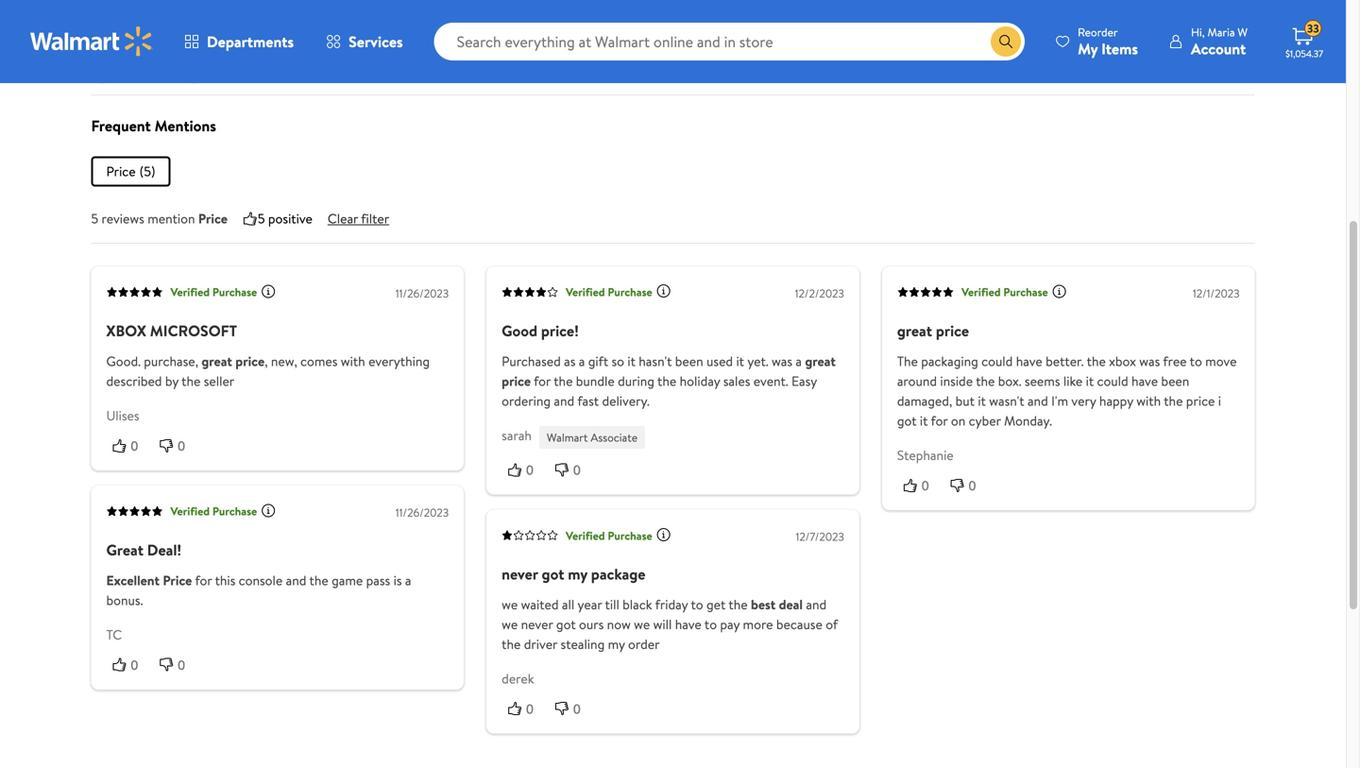 Task type: vqa. For each thing, say whether or not it's contained in the screenshot.
The
yes



Task type: describe. For each thing, give the bounding box(es) containing it.
price!
[[541, 320, 579, 341]]

stealing
[[561, 635, 605, 653]]

a right write
[[142, 60, 148, 79]]

positive
[[268, 209, 313, 228]]

yet.
[[748, 352, 769, 370]]

wasn't
[[990, 392, 1025, 410]]

to for have
[[705, 615, 717, 634]]

5 reviews mention price
[[91, 209, 228, 228]]

console
[[239, 571, 283, 590]]

a up 'easy' on the right of the page
[[796, 352, 802, 370]]

0 down walmart
[[574, 463, 581, 478]]

0 vertical spatial ulises
[[518, 19, 551, 38]]

price inside list item
[[106, 162, 136, 181]]

black
[[623, 595, 653, 614]]

stephanie
[[898, 446, 954, 465]]

the up pay
[[729, 595, 748, 614]]

great deal!
[[106, 540, 182, 560]]

waited
[[521, 595, 559, 614]]

derek
[[502, 669, 534, 688]]

pay
[[721, 615, 740, 634]]

0 vertical spatial never
[[502, 564, 538, 584]]

0 down stephanie
[[922, 478, 930, 493]]

star
[[104, 25, 126, 44]]

0 down derek
[[527, 702, 534, 717]]

it left yet.
[[737, 352, 745, 370]]

clear filter
[[328, 209, 390, 228]]

delivery.
[[602, 392, 650, 410]]

0 vertical spatial could
[[982, 352, 1013, 370]]

write a review link
[[91, 56, 205, 84]]

the inside , new, comes with everything described by the seller
[[182, 372, 201, 390]]

and we never got ours now we will have to pay more because of the driver stealing my order
[[502, 595, 838, 653]]

maria
[[1208, 24, 1236, 40]]

the inside for this console and the game pass is a bonus.
[[310, 571, 329, 590]]

it right but
[[978, 392, 987, 410]]

the down free
[[1165, 392, 1184, 410]]

sales
[[724, 372, 751, 390]]

0 horizontal spatial to
[[691, 595, 704, 614]]

more
[[743, 615, 774, 634]]

11/26/2023 for great deal!
[[396, 505, 449, 521]]

got inside the packaging could have better. the xbox was free to move around inside the box.  seems like it could have been damaged, but it wasn't and i'm very happy with the price i got it for on cyber monday.
[[898, 412, 917, 430]]

xbox  microsoft
[[106, 320, 237, 341]]

been inside the packaging could have better. the xbox was free to move around inside the box.  seems like it could have been damaged, but it wasn't and i'm very happy with the price i got it for on cyber monday.
[[1162, 372, 1190, 390]]

departments
[[207, 31, 294, 52]]

free
[[1164, 352, 1187, 370]]

0 down 'described'
[[131, 439, 138, 454]]

walmart
[[547, 430, 588, 446]]

have inside and we never got ours now we will have to pay more because of the driver stealing my order
[[675, 615, 702, 634]]

as
[[564, 352, 576, 370]]

write
[[107, 60, 139, 79]]

1 horizontal spatial price
[[163, 571, 192, 590]]

, new, comes with everything described by the seller
[[106, 352, 430, 390]]

2 horizontal spatial price
[[198, 209, 228, 228]]

for for for the bundle during the holiday sales event. easy ordering and fast delivery.
[[534, 372, 551, 390]]

the left xbox
[[1087, 352, 1107, 370]]

the down hasn't
[[658, 372, 677, 390]]

the down as
[[554, 372, 573, 390]]

got inside and we never got ours now we will have to pay more because of the driver stealing my order
[[557, 615, 576, 634]]

purchase,
[[144, 352, 198, 370]]

bonus.
[[106, 591, 143, 609]]

purchase for never got my package
[[608, 527, 653, 543]]

1 vertical spatial could
[[1098, 372, 1129, 390]]

deal
[[779, 595, 803, 614]]

services
[[349, 31, 403, 52]]

list item containing price
[[91, 156, 171, 187]]

ours
[[579, 615, 604, 634]]

a inside for this console and the game pass is a bonus.
[[405, 571, 412, 590]]

2 horizontal spatial great
[[898, 320, 933, 341]]

0 horizontal spatial ulises
[[106, 406, 139, 425]]

5 for 5 reviews mention price
[[91, 209, 98, 228]]

event.
[[754, 372, 789, 390]]

with inside the packaging could have better. the xbox was free to move around inside the box.  seems like it could have been damaged, but it wasn't and i'm very happy with the price i got it for on cyber monday.
[[1137, 392, 1162, 410]]

better.
[[1046, 352, 1084, 370]]

verified for got
[[566, 527, 605, 543]]

gift
[[588, 352, 609, 370]]

was inside purchased as a gift so it hasn't been used it yet. was a great price
[[772, 352, 793, 370]]

verified purchase information image for price
[[1052, 284, 1067, 299]]

verified purchase for never got my package
[[566, 527, 653, 543]]

cyber
[[969, 412, 1002, 430]]

will
[[654, 615, 672, 634]]

to for free
[[1190, 352, 1203, 370]]

excellent
[[106, 571, 160, 590]]

now
[[607, 615, 631, 634]]

verified purchase information image for never got my package
[[657, 527, 672, 542]]

$1,054.37
[[1286, 47, 1324, 60]]

items
[[1102, 38, 1139, 59]]

get
[[707, 595, 726, 614]]

frequent
[[91, 116, 151, 136]]

but
[[956, 392, 975, 410]]

great inside purchased as a gift so it hasn't been used it yet. was a great price
[[806, 352, 836, 370]]

friday
[[656, 595, 688, 614]]

xbox
[[106, 320, 146, 341]]

this
[[215, 571, 236, 590]]

0 horizontal spatial great
[[202, 352, 232, 370]]

the
[[898, 352, 918, 370]]

Search search field
[[434, 23, 1025, 60]]

1
[[97, 25, 101, 44]]

and inside for this console and the game pass is a bonus.
[[286, 571, 307, 590]]

mentions
[[155, 116, 216, 136]]

we up order at left
[[634, 615, 650, 634]]

seller
[[204, 372, 235, 390]]

verified for price
[[962, 284, 1001, 300]]

i'm
[[1052, 392, 1069, 410]]

year
[[578, 595, 602, 614]]

verified purchase information image for price!
[[657, 284, 672, 299]]

monday.
[[1005, 412, 1053, 430]]

seems
[[1025, 372, 1061, 390]]

and inside the packaging could have better. the xbox was free to move around inside the box.  seems like it could have been damaged, but it wasn't and i'm very happy with the price i got it for on cyber monday.
[[1028, 392, 1049, 410]]

price (5)
[[106, 162, 155, 181]]

walmart associate
[[547, 430, 638, 446]]

12/1/2023
[[1193, 285, 1240, 301]]

purchased
[[502, 352, 561, 370]]

my inside and we never got ours now we will have to pay more because of the driver stealing my order
[[608, 635, 625, 653]]

it right so
[[628, 352, 636, 370]]

like
[[1064, 372, 1083, 390]]

verified purchase for great price
[[962, 284, 1049, 300]]

verified for deal!
[[171, 503, 210, 519]]

0 down excellent price
[[178, 658, 185, 673]]

for the bundle during the holiday sales event. easy ordering and fast delivery.
[[502, 372, 817, 410]]

account
[[1192, 38, 1247, 59]]



Task type: locate. For each thing, give the bounding box(es) containing it.
price inside the packaging could have better. the xbox was free to move around inside the box.  seems like it could have been damaged, but it wasn't and i'm very happy with the price i got it for on cyber monday.
[[1187, 392, 1216, 410]]

price inside purchased as a gift so it hasn't been used it yet. was a great price
[[502, 372, 531, 390]]

3 verified purchase information image from the left
[[1052, 284, 1067, 299]]

purchase up this
[[213, 503, 257, 519]]

for
[[534, 372, 551, 390], [931, 412, 948, 430], [195, 571, 212, 590]]

0 horizontal spatial 5
[[91, 209, 98, 228]]

till
[[605, 595, 620, 614]]

0 vertical spatial been
[[676, 352, 704, 370]]

purchase up so
[[608, 284, 653, 300]]

price up ordering
[[502, 372, 531, 390]]

5
[[91, 209, 98, 228], [258, 209, 265, 228]]

0 horizontal spatial my
[[568, 564, 588, 584]]

2 horizontal spatial verified purchase information image
[[1052, 284, 1067, 299]]

holiday
[[680, 372, 720, 390]]

by
[[165, 372, 179, 390]]

0 horizontal spatial verified purchase information image
[[261, 284, 276, 299]]

verified purchase information image up hasn't
[[657, 284, 672, 299]]

and inside 'for the bundle during the holiday sales event. easy ordering and fast delivery.'
[[554, 392, 575, 410]]

0 horizontal spatial verified purchase information image
[[261, 503, 276, 518]]

a right as
[[579, 352, 585, 370]]

write a review
[[107, 60, 189, 79]]

reorder my items
[[1078, 24, 1139, 59]]

1 horizontal spatial great
[[806, 352, 836, 370]]

2 5 from the left
[[258, 209, 265, 228]]

was up event.
[[772, 352, 793, 370]]

0 vertical spatial my
[[568, 564, 588, 584]]

services button
[[310, 19, 419, 64]]

good. purchase, great price
[[106, 352, 265, 370]]

my up all on the bottom left of page
[[568, 564, 588, 584]]

0 horizontal spatial with
[[341, 352, 365, 370]]

to inside the packaging could have better. the xbox was free to move around inside the box.  seems like it could have been damaged, but it wasn't and i'm very happy with the price i got it for on cyber monday.
[[1190, 352, 1203, 370]]

verified purchase up great price
[[962, 284, 1049, 300]]

mention
[[148, 209, 195, 228]]

verified purchase for xbox  microsoft
[[171, 284, 257, 300]]

great up 'easy' on the right of the page
[[806, 352, 836, 370]]

price left 'new,'
[[236, 352, 265, 370]]

price up packaging
[[936, 320, 970, 341]]

search icon image
[[999, 34, 1014, 49]]

verified up never got my package
[[566, 527, 605, 543]]

never up waited
[[502, 564, 538, 584]]

box.
[[999, 372, 1022, 390]]

1 vertical spatial ulises
[[106, 406, 139, 425]]

1 horizontal spatial have
[[1017, 352, 1043, 370]]

have
[[1017, 352, 1043, 370], [1132, 372, 1159, 390], [675, 615, 702, 634]]

got down all on the bottom left of page
[[557, 615, 576, 634]]

to left get
[[691, 595, 704, 614]]

1 star
[[97, 25, 126, 44]]

we
[[502, 595, 518, 614], [502, 615, 518, 634], [634, 615, 650, 634]]

5 for 5 positive
[[258, 209, 265, 228]]

5 left positive
[[258, 209, 265, 228]]

great up the
[[898, 320, 933, 341]]

price right mention
[[198, 209, 228, 228]]

purchase for great price
[[1004, 284, 1049, 300]]

1 horizontal spatial 5
[[258, 209, 265, 228]]

1 vertical spatial verified purchase information image
[[657, 527, 672, 542]]

purchase up package
[[608, 527, 653, 543]]

it right like
[[1086, 372, 1095, 390]]

review
[[152, 60, 189, 79]]

with inside , new, comes with everything described by the seller
[[341, 352, 365, 370]]

1 vertical spatial for
[[931, 412, 948, 430]]

0 horizontal spatial have
[[675, 615, 702, 634]]

12/2/2023
[[795, 285, 845, 301]]

5 left reviews
[[91, 209, 98, 228]]

to inside and we never got ours now we will have to pay more because of the driver stealing my order
[[705, 615, 717, 634]]

it
[[628, 352, 636, 370], [737, 352, 745, 370], [1086, 372, 1095, 390], [978, 392, 987, 410], [920, 412, 928, 430]]

1 11/26/2023 from the top
[[396, 285, 449, 301]]

and up of
[[806, 595, 827, 614]]

filter
[[361, 209, 390, 228]]

verified up deal!
[[171, 503, 210, 519]]

0 horizontal spatial for
[[195, 571, 212, 590]]

move
[[1206, 352, 1238, 370]]

5 positive
[[258, 209, 313, 228]]

never inside and we never got ours now we will have to pay more because of the driver stealing my order
[[521, 615, 553, 634]]

good price!
[[502, 320, 579, 341]]

xbox
[[1110, 352, 1137, 370]]

could
[[982, 352, 1013, 370], [1098, 372, 1129, 390]]

sarah
[[502, 426, 532, 445]]

0 vertical spatial with
[[341, 352, 365, 370]]

purchase for good price!
[[608, 284, 653, 300]]

purchase up better.
[[1004, 284, 1049, 300]]

order
[[628, 635, 660, 653]]

verified purchase information image
[[261, 503, 276, 518], [657, 527, 672, 542]]

2 was from the left
[[1140, 352, 1161, 370]]

1 vertical spatial never
[[521, 615, 553, 634]]

0 vertical spatial verified purchase information image
[[261, 503, 276, 518]]

1 vertical spatial been
[[1162, 372, 1190, 390]]

hi,
[[1192, 24, 1205, 40]]

11/26/2023 up everything
[[396, 285, 449, 301]]

2 vertical spatial to
[[705, 615, 717, 634]]

with right comes
[[341, 352, 365, 370]]

game
[[332, 571, 363, 590]]

could up happy
[[1098, 372, 1129, 390]]

to right free
[[1190, 352, 1203, 370]]

verified purchase information image up 'console'
[[261, 503, 276, 518]]

verified purchase up microsoft
[[171, 284, 257, 300]]

departments button
[[168, 19, 310, 64]]

we left waited
[[502, 595, 518, 614]]

been inside purchased as a gift so it hasn't been used it yet. was a great price
[[676, 352, 704, 370]]

1 horizontal spatial been
[[1162, 372, 1190, 390]]

good.
[[106, 352, 141, 370]]

we waited all year till black friday to get the best deal
[[502, 595, 803, 614]]

1 5 from the left
[[91, 209, 98, 228]]

verified purchase information image for microsoft
[[261, 284, 276, 299]]

clear filter button
[[328, 209, 390, 228]]

and right 'console'
[[286, 571, 307, 590]]

and down seems on the right
[[1028, 392, 1049, 410]]

microsoft
[[150, 320, 237, 341]]

verified purchase for good price!
[[566, 284, 653, 300]]

is
[[394, 571, 402, 590]]

comes
[[301, 352, 338, 370]]

could up the box.
[[982, 352, 1013, 370]]

1 vertical spatial price
[[198, 209, 228, 228]]

1 vertical spatial have
[[1132, 372, 1159, 390]]

i
[[1219, 392, 1222, 410]]

0 down cyber
[[969, 478, 977, 493]]

verified purchase information image up better.
[[1052, 284, 1067, 299]]

1 vertical spatial got
[[542, 564, 565, 584]]

1 horizontal spatial verified purchase information image
[[657, 284, 672, 299]]

0 vertical spatial for
[[534, 372, 551, 390]]

pass
[[366, 571, 391, 590]]

2 vertical spatial for
[[195, 571, 212, 590]]

verified for price!
[[566, 284, 605, 300]]

verified purchase information image up ','
[[261, 284, 276, 299]]

1 was from the left
[[772, 352, 793, 370]]

1 horizontal spatial was
[[1140, 352, 1161, 370]]

1 vertical spatial 11/26/2023
[[396, 505, 449, 521]]

2 11/26/2023 from the top
[[396, 505, 449, 521]]

for down purchased at left
[[534, 372, 551, 390]]

easy
[[792, 372, 817, 390]]

11/26/2023 up the is
[[396, 505, 449, 521]]

been
[[676, 352, 704, 370], [1162, 372, 1190, 390]]

described
[[106, 372, 162, 390]]

2 vertical spatial price
[[163, 571, 192, 590]]

got up waited
[[542, 564, 565, 584]]

been down free
[[1162, 372, 1190, 390]]

got down damaged,
[[898, 412, 917, 430]]

Walmart Site-Wide search field
[[434, 23, 1025, 60]]

packaging
[[922, 352, 979, 370]]

was left free
[[1140, 352, 1161, 370]]

progress bar inside 1 star button
[[157, 33, 405, 37]]

0 vertical spatial price
[[106, 162, 136, 181]]

the left driver
[[502, 635, 521, 653]]

33
[[1308, 21, 1320, 37]]

a right the is
[[405, 571, 412, 590]]

verified purchase information image up the friday
[[657, 527, 672, 542]]

my down now
[[608, 635, 625, 653]]

purchase for great deal!
[[213, 503, 257, 519]]

verified purchase information image
[[261, 284, 276, 299], [657, 284, 672, 299], [1052, 284, 1067, 299]]

0 horizontal spatial could
[[982, 352, 1013, 370]]

have up seems on the right
[[1017, 352, 1043, 370]]

0 down the by
[[178, 439, 185, 454]]

for inside for this console and the game pass is a bonus.
[[195, 571, 212, 590]]

great price
[[898, 320, 970, 341]]

associate
[[591, 430, 638, 446]]

walmart image
[[30, 26, 153, 57]]

great
[[106, 540, 144, 560]]

the left the game
[[310, 571, 329, 590]]

verified up microsoft
[[171, 284, 210, 300]]

purchased as a gift so it hasn't been used it yet. was a great price
[[502, 352, 836, 390]]

verified purchase information image for great deal!
[[261, 503, 276, 518]]

for inside the packaging could have better. the xbox was free to move around inside the box.  seems like it could have been damaged, but it wasn't and i'm very happy with the price i got it for on cyber monday.
[[931, 412, 948, 430]]

all
[[562, 595, 575, 614]]

driver
[[524, 635, 558, 653]]

ordering
[[502, 392, 551, 410]]

(5)
[[139, 162, 155, 181]]

0 down sarah
[[527, 463, 534, 478]]

verified for microsoft
[[171, 284, 210, 300]]

great
[[898, 320, 933, 341], [202, 352, 232, 370], [806, 352, 836, 370]]

deal!
[[147, 540, 182, 560]]

0 vertical spatial got
[[898, 412, 917, 430]]

verified purchase up deal!
[[171, 503, 257, 519]]

verified purchase up 'price!'
[[566, 284, 653, 300]]

damaged,
[[898, 392, 953, 410]]

0 down bonus.
[[131, 658, 138, 673]]

for left this
[[195, 571, 212, 590]]

was
[[772, 352, 793, 370], [1140, 352, 1161, 370]]

1 horizontal spatial ulises
[[518, 19, 551, 38]]

progress bar
[[157, 33, 405, 37]]

for this console and the game pass is a bonus.
[[106, 571, 412, 609]]

1 vertical spatial my
[[608, 635, 625, 653]]

never got my package
[[502, 564, 646, 584]]

very
[[1072, 392, 1097, 410]]

hasn't
[[639, 352, 672, 370]]

2 horizontal spatial for
[[931, 412, 948, 430]]

fast
[[578, 392, 599, 410]]

0
[[131, 439, 138, 454], [178, 439, 185, 454], [527, 463, 534, 478], [574, 463, 581, 478], [922, 478, 930, 493], [969, 478, 977, 493], [131, 658, 138, 673], [178, 658, 185, 673], [527, 702, 534, 717], [574, 702, 581, 717]]

0 horizontal spatial price
[[106, 162, 136, 181]]

it down damaged,
[[920, 412, 928, 430]]

1 verified purchase information image from the left
[[261, 284, 276, 299]]

because
[[777, 615, 823, 634]]

purchase
[[213, 284, 257, 300], [608, 284, 653, 300], [1004, 284, 1049, 300], [213, 503, 257, 519], [608, 527, 653, 543]]

verified purchase
[[171, 284, 257, 300], [566, 284, 653, 300], [962, 284, 1049, 300], [171, 503, 257, 519], [566, 527, 653, 543]]

the right the by
[[182, 372, 201, 390]]

during
[[618, 372, 655, 390]]

new,
[[271, 352, 297, 370]]

price down deal!
[[163, 571, 192, 590]]

list item
[[91, 156, 171, 187]]

0 vertical spatial 11/26/2023
[[396, 285, 449, 301]]

never down waited
[[521, 615, 553, 634]]

price left i
[[1187, 392, 1216, 410]]

for inside 'for the bundle during the holiday sales event. easy ordering and fast delivery.'
[[534, 372, 551, 390]]

2 vertical spatial got
[[557, 615, 576, 634]]

hi, maria w account
[[1192, 24, 1248, 59]]

1 horizontal spatial to
[[705, 615, 717, 634]]

purchase up microsoft
[[213, 284, 257, 300]]

0 down the stealing
[[574, 702, 581, 717]]

good
[[502, 320, 538, 341]]

1 horizontal spatial verified purchase information image
[[657, 527, 672, 542]]

frequent mentions
[[91, 116, 216, 136]]

have down xbox
[[1132, 372, 1159, 390]]

0 horizontal spatial been
[[676, 352, 704, 370]]

everything
[[369, 352, 430, 370]]

1 horizontal spatial with
[[1137, 392, 1162, 410]]

1 vertical spatial to
[[691, 595, 704, 614]]

to left pay
[[705, 615, 717, 634]]

verified up 'price!'
[[566, 284, 605, 300]]

for for for this console and the game pass is a bonus.
[[195, 571, 212, 590]]

0 vertical spatial to
[[1190, 352, 1203, 370]]

0 vertical spatial have
[[1017, 352, 1043, 370]]

have right will
[[675, 615, 702, 634]]

ulises
[[518, 19, 551, 38], [106, 406, 139, 425]]

price left (5)
[[106, 162, 136, 181]]

the inside and we never got ours now we will have to pay more because of the driver stealing my order
[[502, 635, 521, 653]]

and inside and we never got ours now we will have to pay more because of the driver stealing my order
[[806, 595, 827, 614]]

11/26/2023 for xbox  microsoft
[[396, 285, 449, 301]]

purchase for xbox  microsoft
[[213, 284, 257, 300]]

verified purchase up package
[[566, 527, 653, 543]]

0 horizontal spatial was
[[772, 352, 793, 370]]

1 horizontal spatial for
[[534, 372, 551, 390]]

was inside the packaging could have better. the xbox was free to move around inside the box.  seems like it could have been damaged, but it wasn't and i'm very happy with the price i got it for on cyber monday.
[[1140, 352, 1161, 370]]

for left on
[[931, 412, 948, 430]]

on
[[952, 412, 966, 430]]

of
[[826, 615, 838, 634]]

great up seller
[[202, 352, 232, 370]]

2 horizontal spatial to
[[1190, 352, 1203, 370]]

2 verified purchase information image from the left
[[657, 284, 672, 299]]

2 horizontal spatial have
[[1132, 372, 1159, 390]]

with right happy
[[1137, 392, 1162, 410]]

1 horizontal spatial could
[[1098, 372, 1129, 390]]

we up derek
[[502, 615, 518, 634]]

bundle
[[576, 372, 615, 390]]

verified up great price
[[962, 284, 1001, 300]]

the left the box.
[[976, 372, 996, 390]]

the packaging could have better. the xbox was free to move around inside the box.  seems like it could have been damaged, but it wasn't and i'm very happy with the price i got it for on cyber monday.
[[898, 352, 1238, 430]]

verified purchase for great deal!
[[171, 503, 257, 519]]

2 vertical spatial have
[[675, 615, 702, 634]]

1 star button
[[91, 25, 440, 44]]

and left fast
[[554, 392, 575, 410]]

package
[[591, 564, 646, 584]]

1 horizontal spatial my
[[608, 635, 625, 653]]

1 vertical spatial with
[[1137, 392, 1162, 410]]

been up holiday
[[676, 352, 704, 370]]

inside
[[941, 372, 973, 390]]



